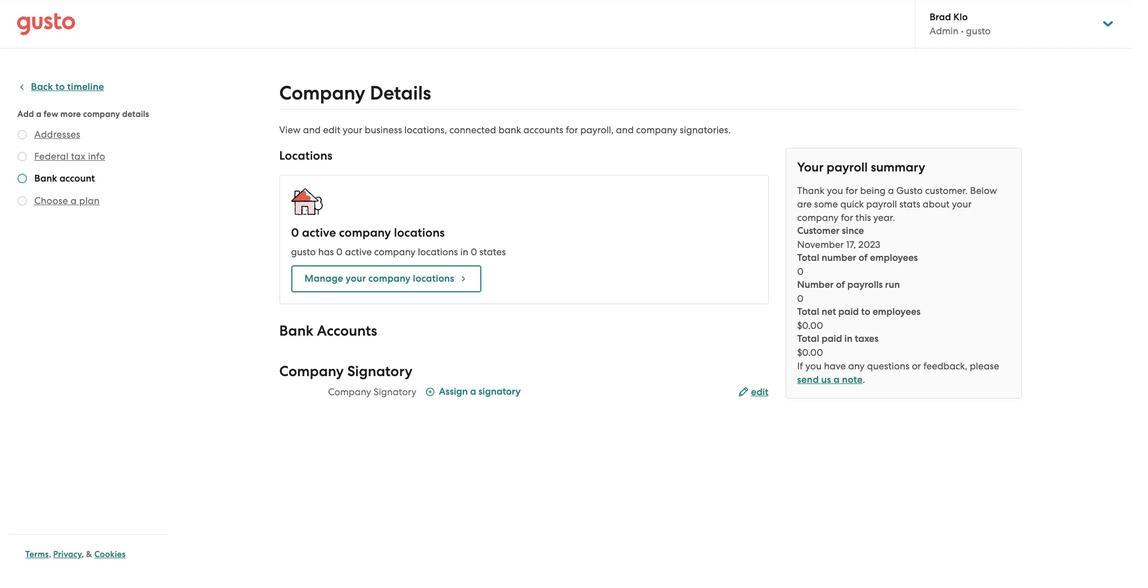 Task type: locate. For each thing, give the bounding box(es) containing it.
1 vertical spatial in
[[845, 333, 853, 345]]

send us a note link
[[798, 374, 863, 386]]

1 horizontal spatial you
[[828, 185, 844, 196]]

1 vertical spatial check image
[[17, 196, 27, 206]]

locations
[[394, 226, 445, 240], [418, 247, 458, 258], [413, 273, 455, 285]]

1 vertical spatial you
[[806, 361, 822, 372]]

a left plan at the top left of the page
[[71, 195, 77, 207]]

to down payrolls
[[862, 306, 871, 318]]

check image down add
[[17, 130, 27, 140]]

0 horizontal spatial and
[[303, 124, 321, 136]]

manage your company locations
[[305, 273, 455, 285]]

accounts
[[524, 124, 564, 136]]

0 vertical spatial gusto
[[967, 25, 992, 37]]

number
[[798, 279, 834, 291]]

your down 'customer.' in the right top of the page
[[953, 199, 972, 210]]

0 vertical spatial $0.00
[[798, 320, 824, 332]]

thank
[[798, 185, 825, 196]]

1 vertical spatial total
[[798, 306, 820, 318]]

gusto
[[967, 25, 992, 37], [291, 247, 316, 258]]

bank inside list
[[34, 173, 57, 185]]

your left 'business'
[[343, 124, 363, 136]]

1 vertical spatial $0.00
[[798, 347, 824, 359]]

1 horizontal spatial active
[[345, 247, 372, 258]]

signatory
[[347, 363, 413, 380], [374, 387, 417, 398]]

gusto left has
[[291, 247, 316, 258]]

admin
[[930, 25, 959, 37]]

$0.00 up if
[[798, 347, 824, 359]]

view and edit your business locations, connected bank accounts for payroll, and company signatories.
[[279, 124, 731, 136]]

locations inside manage your company locations link
[[413, 273, 455, 285]]

1 vertical spatial active
[[345, 247, 372, 258]]

a
[[36, 109, 42, 119], [889, 185, 895, 196], [71, 195, 77, 207], [834, 374, 840, 386], [471, 386, 477, 398]]

cookies button
[[94, 548, 126, 562]]

check image left federal
[[17, 152, 27, 162]]

a for choose a plan
[[71, 195, 77, 207]]

0 horizontal spatial you
[[806, 361, 822, 372]]

2023
[[859, 239, 881, 250]]

add
[[17, 109, 34, 119]]

a inside assign a signatory button
[[471, 386, 477, 398]]

choose
[[34, 195, 68, 207]]

0
[[291, 226, 299, 240], [336, 247, 343, 258], [471, 247, 477, 258], [798, 266, 804, 277], [798, 293, 804, 304]]

0 vertical spatial locations
[[394, 226, 445, 240]]

company up customer
[[798, 212, 839, 223]]

1 horizontal spatial gusto
[[967, 25, 992, 37]]

company inside thank you for being a gusto customer. below are some quick payroll stats about your company for this year. customer since november 17, 2023 total number of employees 0 number of payrolls run 0 total net paid to employees $0.00 total paid in taxes $0.00 if you have any questions or feedback, please send us a note .
[[798, 212, 839, 223]]

view
[[279, 124, 301, 136]]

payroll up being
[[827, 160, 869, 175]]

$0.00 down the net
[[798, 320, 824, 332]]

payroll,
[[581, 124, 614, 136]]

has
[[318, 247, 334, 258]]

addresses button
[[34, 128, 80, 141]]

paid down the net
[[822, 333, 843, 345]]

plan
[[79, 195, 100, 207]]

$0.00
[[798, 320, 824, 332], [798, 347, 824, 359]]

active
[[302, 226, 336, 240], [345, 247, 372, 258]]

signatory down accounts
[[347, 363, 413, 380]]

1 vertical spatial edit
[[752, 387, 769, 398]]

0 horizontal spatial edit
[[323, 124, 341, 136]]

locations up 'gusto has 0 active company locations in 0 states'
[[394, 226, 445, 240]]

for down quick
[[842, 212, 854, 223]]

0 vertical spatial company
[[279, 82, 366, 105]]

check image
[[17, 130, 27, 140], [17, 196, 27, 206]]

thank you for being a gusto customer. below are some quick payroll stats about your company for this year. customer since november 17, 2023 total number of employees 0 number of payrolls run 0 total net paid to employees $0.00 total paid in taxes $0.00 if you have any questions or feedback, please send us a note .
[[798, 185, 1000, 386]]

check image left bank account
[[17, 174, 27, 183]]

privacy link
[[53, 550, 82, 560]]

0 horizontal spatial to
[[55, 81, 65, 93]]

1 check image from the top
[[17, 130, 27, 140]]

for up quick
[[846, 185, 859, 196]]

check image for addresses
[[17, 130, 27, 140]]

states
[[480, 247, 506, 258]]

edit
[[323, 124, 341, 136], [752, 387, 769, 398]]

are
[[798, 199, 813, 210]]

1 , from the left
[[49, 550, 51, 560]]

to inside button
[[55, 81, 65, 93]]

this
[[856, 212, 872, 223]]

2 check image from the top
[[17, 196, 27, 206]]

federal tax info button
[[34, 150, 105, 163]]

bank
[[34, 173, 57, 185], [279, 323, 314, 340]]

assign a signatory button
[[426, 386, 521, 401]]

payroll
[[827, 160, 869, 175], [867, 199, 898, 210]]

bank left accounts
[[279, 323, 314, 340]]

1 vertical spatial check image
[[17, 174, 27, 183]]

1 horizontal spatial edit
[[752, 387, 769, 398]]

1 horizontal spatial in
[[845, 333, 853, 345]]

0 vertical spatial you
[[828, 185, 844, 196]]

timeline
[[67, 81, 104, 93]]

locations for manage your company locations
[[413, 273, 455, 285]]

1 vertical spatial to
[[862, 306, 871, 318]]

customer
[[798, 225, 840, 237]]

check image for choose a plan
[[17, 196, 27, 206]]

signatories.
[[680, 124, 731, 136]]

0 vertical spatial your
[[343, 124, 363, 136]]

gusto right •
[[967, 25, 992, 37]]

of left payrolls
[[837, 279, 846, 291]]

payrolls
[[848, 279, 883, 291]]

active down the 0 active company locations
[[345, 247, 372, 258]]

0 vertical spatial to
[[55, 81, 65, 93]]

and right payroll,
[[616, 124, 634, 136]]

bank for bank account
[[34, 173, 57, 185]]

total up if
[[798, 333, 820, 345]]

list containing customer since
[[798, 225, 1011, 360]]

signatory left module__icon___go7vc
[[374, 387, 417, 398]]

payroll inside thank you for being a gusto customer. below are some quick payroll stats about your company for this year. customer since november 17, 2023 total number of employees 0 number of payrolls run 0 total net paid to employees $0.00 total paid in taxes $0.00 if you have any questions or feedback, please send us a note .
[[867, 199, 898, 210]]

or
[[913, 361, 922, 372]]

details
[[122, 109, 149, 119]]

your inside thank you for being a gusto customer. below are some quick payroll stats about your company for this year. customer since november 17, 2023 total number of employees 0 number of payrolls run 0 total net paid to employees $0.00 total paid in taxes $0.00 if you have any questions or feedback, please send us a note .
[[953, 199, 972, 210]]

your
[[343, 124, 363, 136], [953, 199, 972, 210], [346, 273, 366, 285]]

total left the net
[[798, 306, 820, 318]]

choose a plan
[[34, 195, 100, 207]]

2 and from the left
[[616, 124, 634, 136]]

to inside thank you for being a gusto customer. below are some quick payroll stats about your company for this year. customer since november 17, 2023 total number of employees 0 number of payrolls run 0 total net paid to employees $0.00 total paid in taxes $0.00 if you have any questions or feedback, please send us a note .
[[862, 306, 871, 318]]

active up has
[[302, 226, 336, 240]]

gusto has 0 active company locations in 0 states
[[291, 247, 506, 258]]

have
[[825, 361, 847, 372]]

locations down 'gusto has 0 active company locations in 0 states'
[[413, 273, 455, 285]]

of
[[859, 252, 868, 264], [837, 279, 846, 291]]

company
[[83, 109, 120, 119], [637, 124, 678, 136], [798, 212, 839, 223], [339, 226, 391, 240], [374, 247, 416, 258], [369, 273, 411, 285]]

being
[[861, 185, 886, 196]]

home image
[[17, 13, 75, 35]]

0 vertical spatial check image
[[17, 130, 27, 140]]

0 vertical spatial check image
[[17, 152, 27, 162]]

company down 'gusto has 0 active company locations in 0 states'
[[369, 273, 411, 285]]

back to timeline
[[31, 81, 104, 93]]

1 vertical spatial bank
[[279, 323, 314, 340]]

year.
[[874, 212, 896, 223]]

, left &
[[82, 550, 84, 560]]

1 vertical spatial gusto
[[291, 247, 316, 258]]

november
[[798, 239, 845, 250]]

0 horizontal spatial in
[[461, 247, 469, 258]]

check image
[[17, 152, 27, 162], [17, 174, 27, 183]]

about
[[924, 199, 950, 210]]

a left few
[[36, 109, 42, 119]]

0 horizontal spatial bank
[[34, 173, 57, 185]]

0 vertical spatial bank
[[34, 173, 57, 185]]

paid right the net
[[839, 306, 860, 318]]

signatory
[[479, 386, 521, 398]]

1 horizontal spatial ,
[[82, 550, 84, 560]]

to right back
[[55, 81, 65, 93]]

0 vertical spatial total
[[798, 252, 820, 264]]

1 vertical spatial payroll
[[867, 199, 898, 210]]

if
[[798, 361, 804, 372]]

in left states
[[461, 247, 469, 258]]

a for assign a signatory
[[471, 386, 477, 398]]

number
[[822, 252, 857, 264]]

, left 'privacy' link
[[49, 550, 51, 560]]

you up some
[[828, 185, 844, 196]]

total down november
[[798, 252, 820, 264]]

bank for bank accounts
[[279, 323, 314, 340]]

net
[[822, 306, 837, 318]]

and right view
[[303, 124, 321, 136]]

brad
[[930, 11, 952, 23]]

paid
[[839, 306, 860, 318], [822, 333, 843, 345]]

check image left choose
[[17, 196, 27, 206]]

bank up choose
[[34, 173, 57, 185]]

since
[[843, 225, 865, 237]]

1 horizontal spatial and
[[616, 124, 634, 136]]

0 horizontal spatial active
[[302, 226, 336, 240]]

0 vertical spatial of
[[859, 252, 868, 264]]

us
[[822, 374, 832, 386]]

quick
[[841, 199, 865, 210]]

2 check image from the top
[[17, 174, 27, 183]]

1 vertical spatial paid
[[822, 333, 843, 345]]

a for add a few more company details
[[36, 109, 42, 119]]

•
[[962, 25, 964, 37]]

0 horizontal spatial ,
[[49, 550, 51, 560]]

edit inside button
[[752, 387, 769, 398]]

list
[[798, 225, 1011, 360]]

a right assign
[[471, 386, 477, 398]]

0 vertical spatial active
[[302, 226, 336, 240]]

1 horizontal spatial to
[[862, 306, 871, 318]]

2 vertical spatial total
[[798, 333, 820, 345]]

of down 2023 on the right top of page
[[859, 252, 868, 264]]

employees up run
[[871, 252, 919, 264]]

you right if
[[806, 361, 822, 372]]

2 total from the top
[[798, 306, 820, 318]]

company
[[279, 82, 366, 105], [279, 363, 344, 380], [328, 387, 371, 398]]

1 horizontal spatial bank
[[279, 323, 314, 340]]

0 horizontal spatial of
[[837, 279, 846, 291]]

,
[[49, 550, 51, 560], [82, 550, 84, 560]]

0 vertical spatial edit
[[323, 124, 341, 136]]

bank account list
[[17, 128, 164, 210]]

feedback,
[[924, 361, 968, 372]]

&
[[86, 550, 92, 560]]

payroll up 'year.'
[[867, 199, 898, 210]]

taxes
[[856, 333, 879, 345]]

2 vertical spatial locations
[[413, 273, 455, 285]]

company inside manage your company locations link
[[369, 273, 411, 285]]

0 vertical spatial for
[[566, 124, 579, 136]]

1 vertical spatial your
[[953, 199, 972, 210]]

1 and from the left
[[303, 124, 321, 136]]

locations left states
[[418, 247, 458, 258]]

in left taxes
[[845, 333, 853, 345]]

2 vertical spatial company
[[328, 387, 371, 398]]

employees down run
[[873, 306, 921, 318]]

module__icon___go7vc image
[[426, 388, 435, 397]]

0 active company locations
[[291, 226, 445, 240]]

your right manage
[[346, 273, 366, 285]]

locations,
[[405, 124, 447, 136]]

you
[[828, 185, 844, 196], [806, 361, 822, 372]]

for left payroll,
[[566, 124, 579, 136]]

a inside choose a plan button
[[71, 195, 77, 207]]



Task type: vqa. For each thing, say whether or not it's contained in the screenshot.
a for Choose a plan
yes



Task type: describe. For each thing, give the bounding box(es) containing it.
0 vertical spatial payroll
[[827, 160, 869, 175]]

0 vertical spatial signatory
[[347, 363, 413, 380]]

1 vertical spatial company
[[279, 363, 344, 380]]

privacy
[[53, 550, 82, 560]]

1 vertical spatial employees
[[873, 306, 921, 318]]

more
[[60, 109, 81, 119]]

bank
[[499, 124, 522, 136]]

send
[[798, 374, 820, 386]]

gusto inside brad klo admin • gusto
[[967, 25, 992, 37]]

your payroll summary
[[798, 160, 926, 175]]

2 vertical spatial your
[[346, 273, 366, 285]]

customer.
[[926, 185, 969, 196]]

1 check image from the top
[[17, 152, 27, 162]]

company up manage your company locations link
[[374, 247, 416, 258]]

choose a plan button
[[34, 194, 100, 208]]

questions
[[868, 361, 910, 372]]

business
[[365, 124, 402, 136]]

company right more
[[83, 109, 120, 119]]

bank accounts
[[279, 323, 378, 340]]

.
[[863, 374, 866, 386]]

0 vertical spatial paid
[[839, 306, 860, 318]]

1 vertical spatial company signatory
[[328, 387, 417, 398]]

1 vertical spatial for
[[846, 185, 859, 196]]

gusto
[[897, 185, 923, 196]]

terms
[[25, 550, 49, 560]]

0 horizontal spatial gusto
[[291, 247, 316, 258]]

stats
[[900, 199, 921, 210]]

2 $0.00 from the top
[[798, 347, 824, 359]]

back
[[31, 81, 53, 93]]

details
[[370, 82, 431, 105]]

0 vertical spatial in
[[461, 247, 469, 258]]

terms link
[[25, 550, 49, 560]]

0 vertical spatial employees
[[871, 252, 919, 264]]

assign
[[439, 386, 468, 398]]

company up 'gusto has 0 active company locations in 0 states'
[[339, 226, 391, 240]]

bank account
[[34, 173, 95, 185]]

connected
[[450, 124, 497, 136]]

below
[[971, 185, 998, 196]]

company details
[[279, 82, 431, 105]]

few
[[44, 109, 58, 119]]

summary
[[872, 160, 926, 175]]

1 total from the top
[[798, 252, 820, 264]]

in inside thank you for being a gusto customer. below are some quick payroll stats about your company for this year. customer since november 17, 2023 total number of employees 0 number of payrolls run 0 total net paid to employees $0.00 total paid in taxes $0.00 if you have any questions or feedback, please send us a note .
[[845, 333, 853, 345]]

assign a signatory
[[439, 386, 521, 398]]

1 vertical spatial signatory
[[374, 387, 417, 398]]

info
[[88, 151, 105, 162]]

manage your company locations link
[[291, 266, 482, 293]]

federal
[[34, 151, 69, 162]]

note
[[843, 374, 863, 386]]

federal tax info
[[34, 151, 105, 162]]

1 vertical spatial locations
[[418, 247, 458, 258]]

brad klo admin • gusto
[[930, 11, 992, 37]]

a right us
[[834, 374, 840, 386]]

1 $0.00 from the top
[[798, 320, 824, 332]]

1 horizontal spatial of
[[859, 252, 868, 264]]

locations
[[279, 149, 333, 163]]

addresses
[[34, 129, 80, 140]]

add a few more company details
[[17, 109, 149, 119]]

2 vertical spatial for
[[842, 212, 854, 223]]

back to timeline button
[[17, 80, 104, 94]]

2 , from the left
[[82, 550, 84, 560]]

3 total from the top
[[798, 333, 820, 345]]

klo
[[954, 11, 969, 23]]

edit button
[[739, 386, 769, 400]]

company left signatories.
[[637, 124, 678, 136]]

17,
[[847, 239, 857, 250]]

your
[[798, 160, 824, 175]]

1 vertical spatial of
[[837, 279, 846, 291]]

please
[[971, 361, 1000, 372]]

manage
[[305, 273, 344, 285]]

a right being
[[889, 185, 895, 196]]

cookies
[[94, 550, 126, 560]]

accounts
[[317, 323, 378, 340]]

some
[[815, 199, 839, 210]]

0 vertical spatial company signatory
[[279, 363, 413, 380]]

any
[[849, 361, 865, 372]]

terms , privacy , & cookies
[[25, 550, 126, 560]]

locations for 0 active company locations
[[394, 226, 445, 240]]

account
[[59, 173, 95, 185]]

tax
[[71, 151, 86, 162]]

run
[[886, 279, 901, 291]]



